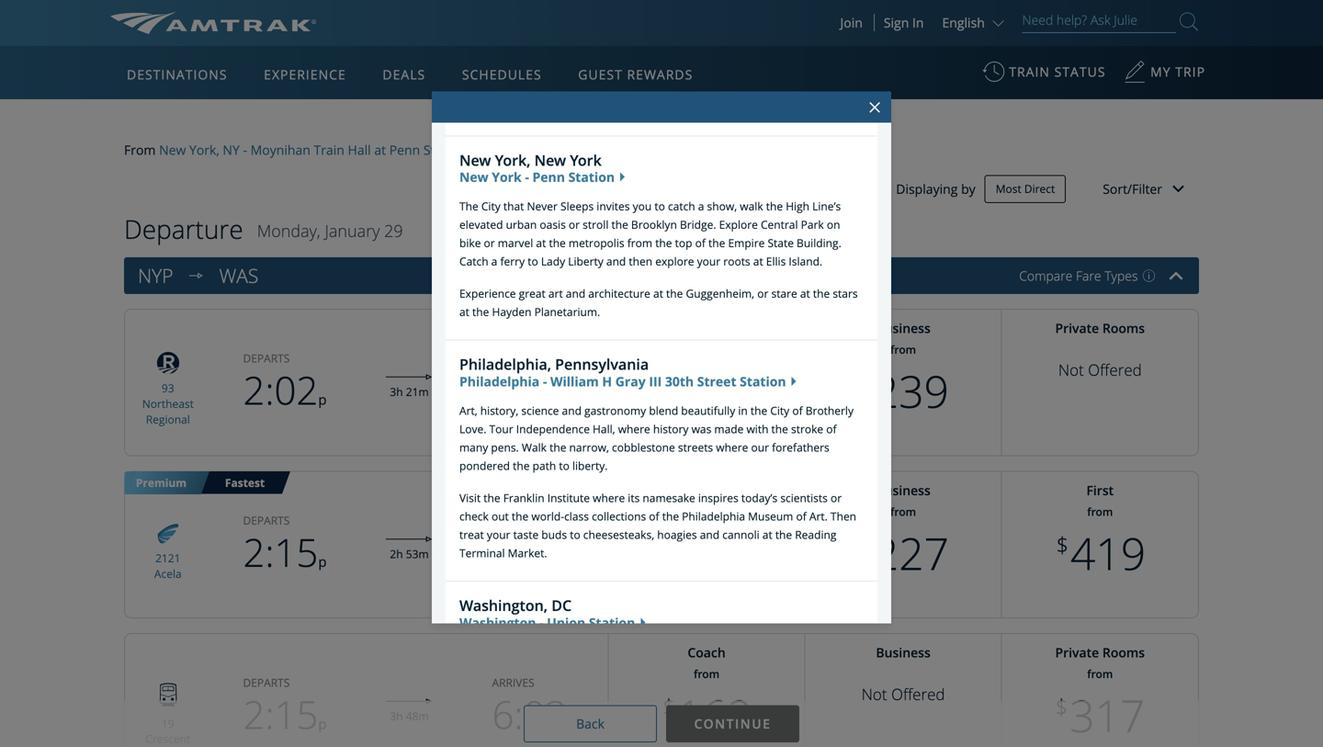 Task type: describe. For each thing, give the bounding box(es) containing it.
compare fare types
[[1020, 267, 1139, 285]]

× document
[[432, 0, 892, 715]]

ny
[[223, 141, 240, 159]]

21m
[[406, 384, 429, 399]]

at
[[374, 141, 386, 159]]

most direct button
[[985, 175, 1067, 203]]

experience button
[[257, 49, 354, 100]]

p inside 2:02 p
[[318, 390, 327, 409]]

1 2:15 from the top
[[243, 526, 318, 579]]

northeast regional train icon image
[[150, 348, 186, 378]]

guest rewards button
[[571, 49, 701, 100]]

crescent train icon image
[[150, 677, 186, 714]]

5:23
[[492, 364, 568, 417]]

53m
[[406, 546, 429, 562]]

3h 48m
[[390, 709, 429, 724]]

3h for 2:15
[[390, 709, 403, 724]]

select your trip
[[110, 44, 298, 79]]

status
[[1055, 63, 1106, 80]]

my trip button
[[1124, 54, 1206, 99]]

19 crescent
[[146, 716, 191, 747]]

english
[[943, 14, 985, 31]]

sign
[[884, 14, 909, 31]]

3h for 2:02
[[390, 384, 403, 399]]

destinations
[[127, 66, 228, 83]]

6:03 p
[[492, 688, 576, 741]]

× button
[[865, 90, 885, 125]]

to
[[449, 141, 461, 159]]

2:02
[[243, 364, 318, 417]]

2 2:15 p from the top
[[243, 688, 327, 741]]

in
[[913, 14, 924, 31]]

direct
[[1025, 181, 1056, 196]]

back
[[576, 715, 605, 733]]

departure
[[124, 212, 243, 247]]

amtrak image
[[110, 12, 316, 34]]

2 2:15 from the top
[[243, 688, 318, 741]]

moynihan
[[251, 141, 311, 159]]

5:08
[[492, 526, 568, 579]]

york,
[[189, 141, 220, 159]]

2h
[[390, 546, 403, 562]]

washington, dc - union station button
[[465, 141, 653, 159]]

premium
[[136, 475, 187, 491]]

schedules
[[462, 66, 542, 83]]

washington,
[[465, 141, 539, 159]]

compare
[[1020, 267, 1073, 285]]

join
[[841, 14, 863, 31]]

english button
[[943, 14, 1009, 31]]

3h 21m
[[390, 384, 429, 399]]

northeast regional link
[[142, 396, 194, 427]]

93
[[162, 381, 174, 396]]

from
[[124, 141, 156, 159]]

48m
[[406, 709, 429, 724]]

by
[[962, 180, 976, 198]]

2h 53m
[[390, 546, 429, 562]]

most direct
[[996, 181, 1056, 196]]

destinations button
[[120, 49, 235, 100]]

crescent link
[[146, 731, 191, 747]]

×
[[869, 92, 882, 122]]

washington, dc heading
[[219, 263, 268, 289]]

guest rewards
[[578, 66, 693, 83]]

acela train icon image
[[150, 518, 186, 548]]

back button
[[524, 706, 657, 743]]



Task type: vqa. For each thing, say whether or not it's contained in the screenshot.
Slide 1 tab
no



Task type: locate. For each thing, give the bounding box(es) containing it.
p
[[318, 390, 327, 409], [568, 390, 576, 409], [318, 553, 327, 572], [318, 715, 327, 734], [568, 715, 576, 734]]

0 horizontal spatial -
[[243, 141, 247, 159]]

union
[[571, 141, 607, 159]]

- right dc
[[564, 141, 568, 159]]

rewards
[[627, 66, 693, 83]]

new
[[159, 141, 186, 159]]

- right ny
[[243, 141, 247, 159]]

2:15 p
[[243, 526, 327, 579], [243, 688, 327, 741]]

p inside the 6:03 p
[[568, 715, 576, 734]]

93 northeast regional
[[142, 381, 194, 427]]

join button
[[830, 14, 875, 31]]

1 - from the left
[[243, 141, 247, 159]]

train
[[314, 141, 345, 159]]

0 vertical spatial 2:15
[[243, 526, 318, 579]]

3h left 21m
[[390, 384, 403, 399]]

my
[[1151, 63, 1172, 80]]

fare
[[1076, 267, 1102, 285]]

sign in button
[[884, 14, 924, 31]]

2121 acela
[[154, 551, 182, 581]]

station
[[611, 141, 653, 159]]

Please enter your search item search field
[[1023, 9, 1177, 33]]

displaying
[[897, 180, 958, 198]]

types
[[1105, 267, 1139, 285]]

penn
[[389, 141, 420, 159]]

banner
[[0, 0, 1324, 424]]

1 3h from the top
[[390, 384, 403, 399]]

nyp
[[138, 263, 173, 289]]

regional
[[146, 412, 190, 427]]

train
[[1010, 63, 1051, 80]]

hall
[[348, 141, 371, 159]]

3h
[[390, 384, 403, 399], [390, 709, 403, 724]]

2121
[[155, 551, 181, 566]]

p inside 5:23 p
[[568, 390, 576, 409]]

your
[[188, 44, 244, 79]]

guest
[[578, 66, 623, 83]]

from new york, ny - moynihan train hall at penn sta. to washington, dc - union station
[[124, 141, 653, 159]]

continue
[[695, 715, 772, 733]]

search icon image
[[1180, 9, 1199, 34]]

0 vertical spatial 3h
[[390, 384, 403, 399]]

deals button
[[375, 49, 433, 100]]

banner containing join
[[0, 0, 1324, 424]]

acela link
[[154, 566, 182, 581]]

crescent
[[146, 731, 191, 747]]

new york, ny heading
[[138, 263, 182, 289]]

deals
[[383, 66, 426, 83]]

dc
[[543, 141, 560, 159]]

5:23 p
[[492, 364, 576, 417]]

-
[[243, 141, 247, 159], [564, 141, 568, 159]]

0 vertical spatial 2:15 p
[[243, 526, 327, 579]]

2 - from the left
[[564, 141, 568, 159]]

schedules link
[[455, 46, 549, 99]]

sign in
[[884, 14, 924, 31]]

2:15
[[243, 526, 318, 579], [243, 688, 318, 741]]

my trip
[[1151, 63, 1206, 80]]

2 3h from the top
[[390, 709, 403, 724]]

continue button
[[666, 706, 800, 743]]

1 vertical spatial 3h
[[390, 709, 403, 724]]

most
[[996, 181, 1022, 196]]

northeast
[[142, 396, 194, 411]]

train status link
[[983, 54, 1106, 99]]

application
[[179, 154, 620, 411]]

trip
[[1176, 63, 1206, 80]]

1 vertical spatial 2:15 p
[[243, 688, 327, 741]]

regions map image
[[179, 154, 620, 411]]

2:02 p
[[243, 364, 327, 417]]

train status
[[1010, 63, 1106, 80]]

select image
[[182, 262, 210, 290]]

19
[[162, 716, 174, 731]]

displaying by
[[897, 180, 976, 198]]

compare fare types button
[[1020, 267, 1156, 285]]

experience
[[264, 66, 346, 83]]

acela
[[154, 566, 182, 581]]

6:03
[[492, 688, 568, 741]]

was
[[219, 263, 259, 289]]

select
[[110, 44, 181, 79]]

3h left 48m
[[390, 709, 403, 724]]

sta.
[[424, 141, 446, 159]]

trip
[[251, 44, 298, 79]]

new york, ny - moynihan train hall at penn sta. button
[[159, 141, 446, 159]]

1 vertical spatial 2:15
[[243, 688, 318, 741]]

1 2:15 p from the top
[[243, 526, 327, 579]]

1 horizontal spatial -
[[564, 141, 568, 159]]



